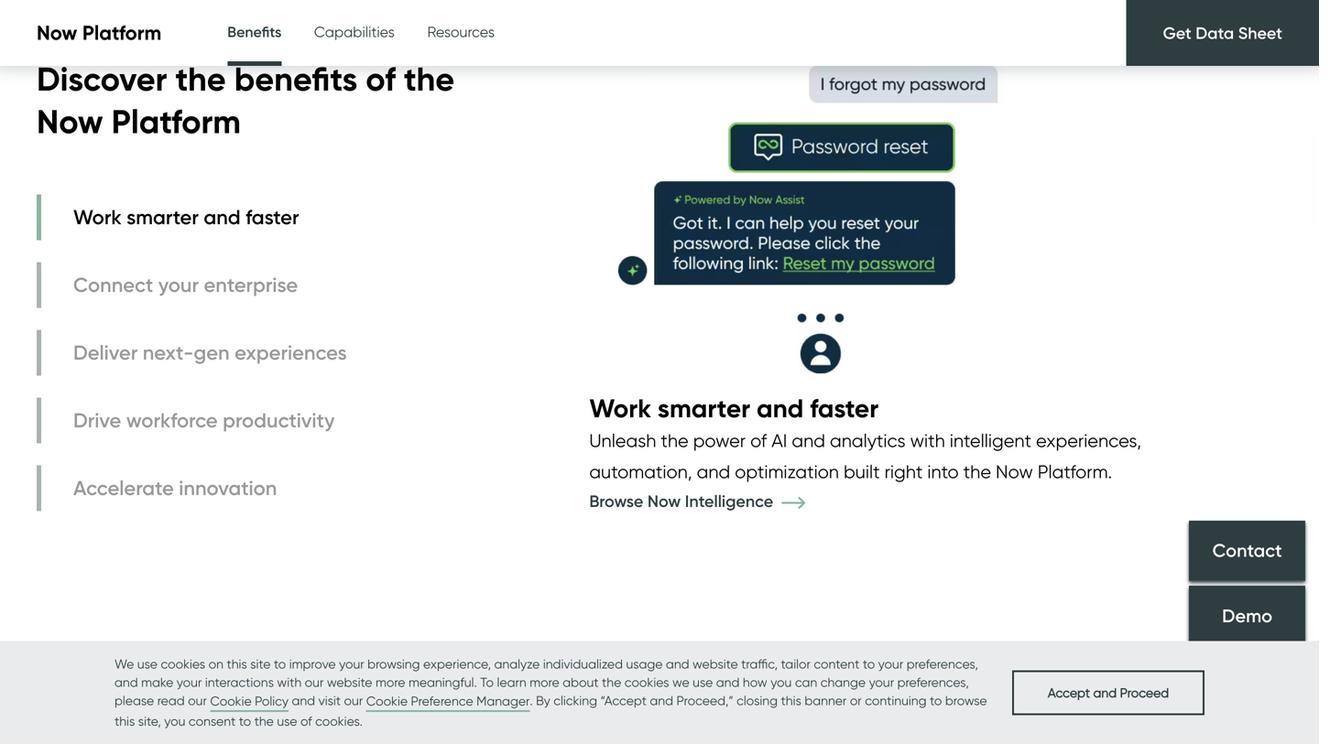 Task type: locate. For each thing, give the bounding box(es) containing it.
1 horizontal spatial with
[[390, 667, 455, 707]]

1 vertical spatial website
[[327, 675, 372, 691]]

0 horizontal spatial with
[[277, 675, 302, 691]]

you down read
[[164, 714, 186, 730]]

work for work smarter and faster unleash the power of ai and analytics with intelligent experiences, automation, and optimization built right into the now platform.
[[590, 393, 651, 425]]

0 vertical spatial capabilities
[[314, 23, 395, 41]]

and left how
[[716, 675, 740, 691]]

. by clicking "accept and proceed," closing this banner or continuing to browse this site, you consent to the use of cookies.
[[115, 694, 987, 730]]

0 horizontal spatial more
[[376, 675, 405, 691]]

more
[[376, 675, 405, 691], [530, 675, 560, 691]]

faster for work smarter and faster
[[246, 205, 299, 230]]

innovation
[[179, 476, 277, 501]]

the left benefits link
[[175, 58, 226, 99]]

our right visit
[[344, 694, 363, 709]]

demo link
[[1189, 587, 1306, 647]]

2 more from the left
[[530, 675, 560, 691]]

banner
[[805, 694, 847, 709]]

work up connect
[[73, 205, 122, 230]]

capabilities that scale with your business
[[35, 667, 530, 745]]

connect your enterprise link
[[37, 262, 352, 308]]

that
[[228, 667, 293, 707]]

our inside cookie policy and visit our cookie preference manager
[[344, 694, 363, 709]]

cookie down interactions
[[210, 694, 252, 710]]

and left visit
[[292, 694, 315, 709]]

use down policy
[[277, 714, 297, 730]]

interactions
[[205, 675, 274, 691]]

and right the accept
[[1094, 686, 1117, 701]]

built
[[844, 461, 880, 483]]

your
[[158, 273, 199, 297], [339, 657, 364, 673], [878, 657, 904, 673], [463, 667, 530, 707], [177, 675, 202, 691], [869, 675, 894, 691]]

2 horizontal spatial with
[[910, 430, 945, 452]]

0 vertical spatial smarter
[[127, 205, 199, 230]]

benefits link
[[228, 0, 282, 69]]

enterprise
[[204, 273, 298, 297]]

smarter for work smarter and faster unleash the power of ai and analytics with intelligent experiences, automation, and optimization built right into the now platform.
[[658, 393, 751, 425]]

deliver next-gen experiences
[[73, 340, 347, 365]]

1 vertical spatial use
[[693, 675, 713, 691]]

0 vertical spatial cookies
[[161, 657, 205, 673]]

productivity
[[223, 408, 335, 433]]

1 vertical spatial capabilities
[[35, 667, 220, 707]]

the down policy
[[254, 714, 274, 730]]

usage
[[626, 657, 663, 673]]

this up interactions
[[227, 657, 247, 673]]

use inside . by clicking "accept and proceed," closing this banner or continuing to browse this site, you consent to the use of cookies.
[[277, 714, 297, 730]]

intelligent
[[950, 430, 1032, 452]]

platform down the discover
[[111, 101, 241, 142]]

and
[[204, 205, 241, 230], [757, 393, 804, 425], [792, 430, 826, 452], [697, 461, 731, 483], [666, 657, 690, 673], [115, 675, 138, 691], [716, 675, 740, 691], [1094, 686, 1117, 701], [292, 694, 315, 709], [650, 694, 674, 709]]

1 vertical spatial smarter
[[658, 393, 751, 425]]

you
[[771, 675, 792, 691], [164, 714, 186, 730]]

of
[[366, 58, 396, 99], [751, 430, 767, 452], [301, 714, 312, 730]]

smarter inside the 'work smarter and faster unleash the power of ai and analytics with intelligent experiences, automation, and optimization built right into the now platform.'
[[658, 393, 751, 425]]

browse now intelligence
[[590, 492, 778, 512]]

now down automation,
[[648, 492, 681, 512]]

accept and proceed
[[1048, 686, 1169, 701]]

capabilities inside capabilities that scale with your business
[[35, 667, 220, 707]]

of left ai
[[751, 430, 767, 452]]

tailor
[[781, 657, 811, 673]]

the inside we use cookies on this site to improve your browsing experience, analyze individualized usage and website traffic, tailor content to your preferences, and make your interactions with our website more meaningful. to learn more about the cookies we use and how you can change your preferences, please read our
[[602, 675, 622, 691]]

and up enterprise
[[204, 205, 241, 230]]

faster up 'analytics'
[[810, 393, 879, 425]]

about
[[563, 675, 599, 691]]

smarter up connect your enterprise at the top of page
[[127, 205, 199, 230]]

1 horizontal spatial capabilities
[[314, 23, 395, 41]]

0 horizontal spatial cookie
[[210, 694, 252, 710]]

to left browse
[[930, 694, 942, 709]]

or
[[850, 694, 862, 709]]

our up consent
[[188, 694, 207, 709]]

faster up enterprise
[[246, 205, 299, 230]]

resources
[[427, 23, 495, 41]]

work inside the 'work smarter and faster unleash the power of ai and analytics with intelligent experiences, automation, and optimization built right into the now platform.'
[[590, 393, 651, 425]]

experiences,
[[1036, 430, 1142, 452]]

platform up the discover
[[82, 20, 162, 46]]

cookie
[[210, 694, 252, 710], [366, 694, 408, 710]]

and inside . by clicking "accept and proceed," closing this banner or continuing to browse this site, you consent to the use of cookies.
[[650, 694, 674, 709]]

and down "we"
[[115, 675, 138, 691]]

your inside connect your enterprise link
[[158, 273, 199, 297]]

visit
[[319, 694, 341, 709]]

1 horizontal spatial use
[[277, 714, 297, 730]]

website up visit
[[327, 675, 372, 691]]

now down "intelligent"
[[996, 461, 1033, 483]]

capabilities up benefits
[[314, 23, 395, 41]]

1 horizontal spatial more
[[530, 675, 560, 691]]

2 cookie from the left
[[366, 694, 408, 710]]

the down resources
[[404, 58, 455, 99]]

1 horizontal spatial this
[[227, 657, 247, 673]]

continuing
[[865, 694, 927, 709]]

connect
[[73, 273, 153, 297]]

0 vertical spatial use
[[137, 657, 158, 673]]

capabilities up the site,
[[35, 667, 220, 707]]

2 horizontal spatial our
[[344, 694, 363, 709]]

and up ai
[[757, 393, 804, 425]]

benefits
[[228, 23, 282, 41]]

now down the discover
[[37, 101, 103, 142]]

accept
[[1048, 686, 1090, 701]]

1 vertical spatial you
[[164, 714, 186, 730]]

1 horizontal spatial of
[[366, 58, 396, 99]]

our down improve
[[305, 675, 324, 691]]

0 vertical spatial platform
[[82, 20, 162, 46]]

1 horizontal spatial faster
[[810, 393, 879, 425]]

capabilities link
[[314, 0, 395, 64]]

automation,
[[590, 461, 692, 483]]

1 horizontal spatial smarter
[[658, 393, 751, 425]]

0 vertical spatial work
[[73, 205, 122, 230]]

workforce
[[126, 408, 218, 433]]

capabilities
[[314, 23, 395, 41], [35, 667, 220, 707]]

gen
[[194, 340, 230, 365]]

please
[[115, 694, 154, 709]]

you down tailor
[[771, 675, 792, 691]]

this inside we use cookies on this site to improve your browsing experience, analyze individualized usage and website traffic, tailor content to your preferences, and make your interactions with our website more meaningful. to learn more about the cookies we use and how you can change your preferences, please read our
[[227, 657, 247, 673]]

more down browsing
[[376, 675, 405, 691]]

2 horizontal spatial of
[[751, 430, 767, 452]]

work smarter and faster
[[73, 205, 299, 230]]

connect your enterprise
[[73, 273, 298, 297]]

sheet
[[1239, 23, 1283, 43]]

accelerate innovation link
[[37, 466, 352, 512]]

0 vertical spatial of
[[366, 58, 396, 99]]

1 horizontal spatial work
[[590, 393, 651, 425]]

and down the we
[[650, 694, 674, 709]]

now platform
[[37, 20, 162, 46]]

0 vertical spatial faster
[[246, 205, 299, 230]]

this down can
[[781, 694, 802, 709]]

faster inside the 'work smarter and faster unleash the power of ai and analytics with intelligent experiences, automation, and optimization built right into the now platform.'
[[810, 393, 879, 425]]

website
[[693, 657, 738, 673], [327, 675, 372, 691]]

the up "accept
[[602, 675, 622, 691]]

platform
[[82, 20, 162, 46], [111, 101, 241, 142]]

2 vertical spatial use
[[277, 714, 297, 730]]

0 horizontal spatial this
[[115, 714, 135, 730]]

of left cookies.
[[301, 714, 312, 730]]

1 vertical spatial platform
[[111, 101, 241, 142]]

1 vertical spatial of
[[751, 430, 767, 452]]

1 vertical spatial faster
[[810, 393, 879, 425]]

accept and proceed button
[[1013, 671, 1205, 716]]

0 horizontal spatial cookies
[[161, 657, 205, 673]]

1 horizontal spatial you
[[771, 675, 792, 691]]

with inside we use cookies on this site to improve your browsing experience, analyze individualized usage and website traffic, tailor content to your preferences, and make your interactions with our website more meaningful. to learn more about the cookies we use and how you can change your preferences, please read our
[[277, 675, 302, 691]]

cookies up make in the bottom of the page
[[161, 657, 205, 673]]

this
[[227, 657, 247, 673], [781, 694, 802, 709], [115, 714, 135, 730]]

work smarter and faster unleash the power of ai and analytics with intelligent experiences, automation, and optimization built right into the now platform.
[[590, 393, 1142, 483]]

2 horizontal spatial this
[[781, 694, 802, 709]]

intelligence
[[685, 492, 774, 512]]

faster
[[246, 205, 299, 230], [810, 393, 879, 425]]

and inside 'accept and proceed' button
[[1094, 686, 1117, 701]]

website up the proceed,"
[[693, 657, 738, 673]]

0 horizontal spatial you
[[164, 714, 186, 730]]

use up make in the bottom of the page
[[137, 657, 158, 673]]

proceed
[[1120, 686, 1169, 701]]

use up the proceed,"
[[693, 675, 713, 691]]

and inside work smarter and faster link
[[204, 205, 241, 230]]

preferences,
[[907, 657, 979, 673], [898, 675, 969, 691]]

0 horizontal spatial capabilities
[[35, 667, 220, 707]]

1 horizontal spatial website
[[693, 657, 738, 673]]

0 vertical spatial this
[[227, 657, 247, 673]]

0 horizontal spatial of
[[301, 714, 312, 730]]

next-
[[143, 340, 194, 365]]

discover
[[37, 58, 167, 99]]

cookie down browsing
[[366, 694, 408, 710]]

capabilities for capabilities that scale with your business
[[35, 667, 220, 707]]

more up by
[[530, 675, 560, 691]]

demo
[[1222, 605, 1273, 628]]

1 vertical spatial work
[[590, 393, 651, 425]]

of right benefits
[[366, 58, 396, 99]]

0 vertical spatial you
[[771, 675, 792, 691]]

2 vertical spatial of
[[301, 714, 312, 730]]

read
[[157, 694, 185, 709]]

with
[[910, 430, 945, 452], [390, 667, 455, 707], [277, 675, 302, 691]]

change
[[821, 675, 866, 691]]

individualized
[[543, 657, 623, 673]]

0 horizontal spatial smarter
[[127, 205, 199, 230]]

1 horizontal spatial cookie
[[366, 694, 408, 710]]

1 vertical spatial cookies
[[625, 675, 669, 691]]

this down please at the left
[[115, 714, 135, 730]]

work up unleash
[[590, 393, 651, 425]]

can
[[795, 675, 818, 691]]

0 horizontal spatial work
[[73, 205, 122, 230]]

0 horizontal spatial faster
[[246, 205, 299, 230]]

smarter up power
[[658, 393, 751, 425]]

with inside capabilities that scale with your business
[[390, 667, 455, 707]]

cookies down usage
[[625, 675, 669, 691]]

cookies
[[161, 657, 205, 673], [625, 675, 669, 691]]

work for work smarter and faster
[[73, 205, 122, 230]]



Task type: describe. For each thing, give the bounding box(es) containing it.
resources link
[[427, 0, 495, 64]]

with inside the 'work smarter and faster unleash the power of ai and analytics with intelligent experiences, automation, and optimization built right into the now platform.'
[[910, 430, 945, 452]]

1 vertical spatial this
[[781, 694, 802, 709]]

site,
[[138, 714, 161, 730]]

0 horizontal spatial website
[[327, 675, 372, 691]]

the inside . by clicking "accept and proceed," closing this banner or continuing to browse this site, you consent to the use of cookies.
[[254, 714, 274, 730]]

business
[[35, 709, 165, 745]]

you inside we use cookies on this site to improve your browsing experience, analyze individualized usage and website traffic, tailor content to your preferences, and make your interactions with our website more meaningful. to learn more about the cookies we use and how you can change your preferences, please read our
[[771, 675, 792, 691]]

ai
[[772, 430, 788, 452]]

proceed,"
[[677, 694, 734, 709]]

drive
[[73, 408, 121, 433]]

benefits
[[234, 58, 358, 99]]

of inside discover the benefits of the now platform
[[366, 58, 396, 99]]

optimization
[[735, 461, 839, 483]]

platform inside discover the benefits of the now platform
[[111, 101, 241, 142]]

make better business decisions with ai and analytics image
[[590, 36, 1159, 392]]

into
[[928, 461, 959, 483]]

get
[[1163, 23, 1192, 43]]

experience,
[[423, 657, 491, 673]]

power
[[693, 430, 746, 452]]

platform.
[[1038, 461, 1113, 483]]

browsing
[[368, 657, 420, 673]]

browse
[[590, 492, 644, 512]]

we use cookies on this site to improve your browsing experience, analyze individualized usage and website traffic, tailor content to your preferences, and make your interactions with our website more meaningful. to learn more about the cookies we use and how you can change your preferences, please read our
[[115, 657, 979, 709]]

1 more from the left
[[376, 675, 405, 691]]

work smarter and faster link
[[37, 195, 352, 240]]

1 cookie from the left
[[210, 694, 252, 710]]

get data sheet
[[1163, 23, 1283, 43]]

cookies.
[[315, 714, 363, 730]]

now inside the 'work smarter and faster unleash the power of ai and analytics with intelligent experiences, automation, and optimization built right into the now platform.'
[[996, 461, 1033, 483]]

content
[[814, 657, 860, 673]]

the left power
[[661, 430, 689, 452]]

site
[[250, 657, 271, 673]]

0 vertical spatial preferences,
[[907, 657, 979, 673]]

the down "intelligent"
[[964, 461, 991, 483]]

analyze
[[494, 657, 540, 673]]

drive workforce productivity link
[[37, 398, 352, 444]]

we
[[673, 675, 690, 691]]

clicking
[[554, 694, 597, 709]]

to right site
[[274, 657, 286, 673]]

scale
[[301, 667, 382, 707]]

by
[[536, 694, 551, 709]]

unleash
[[590, 430, 656, 452]]

1 horizontal spatial cookies
[[625, 675, 669, 691]]

1 horizontal spatial our
[[305, 675, 324, 691]]

deliver
[[73, 340, 138, 365]]

traffic,
[[741, 657, 778, 673]]

faster for work smarter and faster unleash the power of ai and analytics with intelligent experiences, automation, and optimization built right into the now platform.
[[810, 393, 879, 425]]

on
[[209, 657, 224, 673]]

analytics
[[830, 430, 906, 452]]

improve
[[289, 657, 336, 673]]

to up change
[[863, 657, 875, 673]]

and up the we
[[666, 657, 690, 673]]

0 horizontal spatial use
[[137, 657, 158, 673]]

experiences
[[235, 340, 347, 365]]

now inside discover the benefits of the now platform
[[37, 101, 103, 142]]

contact
[[1213, 540, 1282, 562]]

get data sheet link
[[1127, 0, 1320, 66]]

accelerate
[[73, 476, 174, 501]]

2 horizontal spatial use
[[693, 675, 713, 691]]

closing
[[737, 694, 778, 709]]

smarter for work smarter and faster
[[127, 205, 199, 230]]

discover the benefits of the now platform
[[37, 58, 455, 142]]

cookie preference manager link
[[366, 693, 530, 713]]

and up browse now intelligence link
[[697, 461, 731, 483]]

you inside . by clicking "accept and proceed," closing this banner or continuing to browse this site, you consent to the use of cookies.
[[164, 714, 186, 730]]

capabilities for capabilities
[[314, 23, 395, 41]]

2 vertical spatial this
[[115, 714, 135, 730]]

cookie policy and visit our cookie preference manager
[[210, 694, 530, 710]]

drive workforce productivity
[[73, 408, 335, 433]]

1 vertical spatial preferences,
[[898, 675, 969, 691]]

right
[[885, 461, 923, 483]]

we
[[115, 657, 134, 673]]

browse
[[945, 694, 987, 709]]

how
[[743, 675, 768, 691]]

to down cookie policy link
[[239, 714, 251, 730]]

and right ai
[[792, 430, 826, 452]]

of inside . by clicking "accept and proceed," closing this banner or continuing to browse this site, you consent to the use of cookies.
[[301, 714, 312, 730]]

0 vertical spatial website
[[693, 657, 738, 673]]

accelerate innovation
[[73, 476, 277, 501]]

consent
[[189, 714, 236, 730]]

and inside cookie policy and visit our cookie preference manager
[[292, 694, 315, 709]]

browse now intelligence link
[[590, 492, 833, 512]]

data
[[1196, 23, 1235, 43]]

cookie policy link
[[210, 693, 289, 713]]

policy
[[255, 694, 289, 710]]

manager
[[477, 694, 530, 710]]

of inside the 'work smarter and faster unleash the power of ai and analytics with intelligent experiences, automation, and optimization built right into the now platform.'
[[751, 430, 767, 452]]

"accept
[[601, 694, 647, 709]]

0 horizontal spatial our
[[188, 694, 207, 709]]

.
[[530, 694, 533, 709]]

learn
[[497, 675, 527, 691]]

your inside capabilities that scale with your business
[[463, 667, 530, 707]]

make
[[141, 675, 173, 691]]

contact link
[[1189, 521, 1306, 582]]

now up the discover
[[37, 20, 77, 46]]

deliver next-gen experiences link
[[37, 330, 352, 376]]

preference
[[411, 694, 473, 710]]



Task type: vqa. For each thing, say whether or not it's contained in the screenshot.
topmost you
yes



